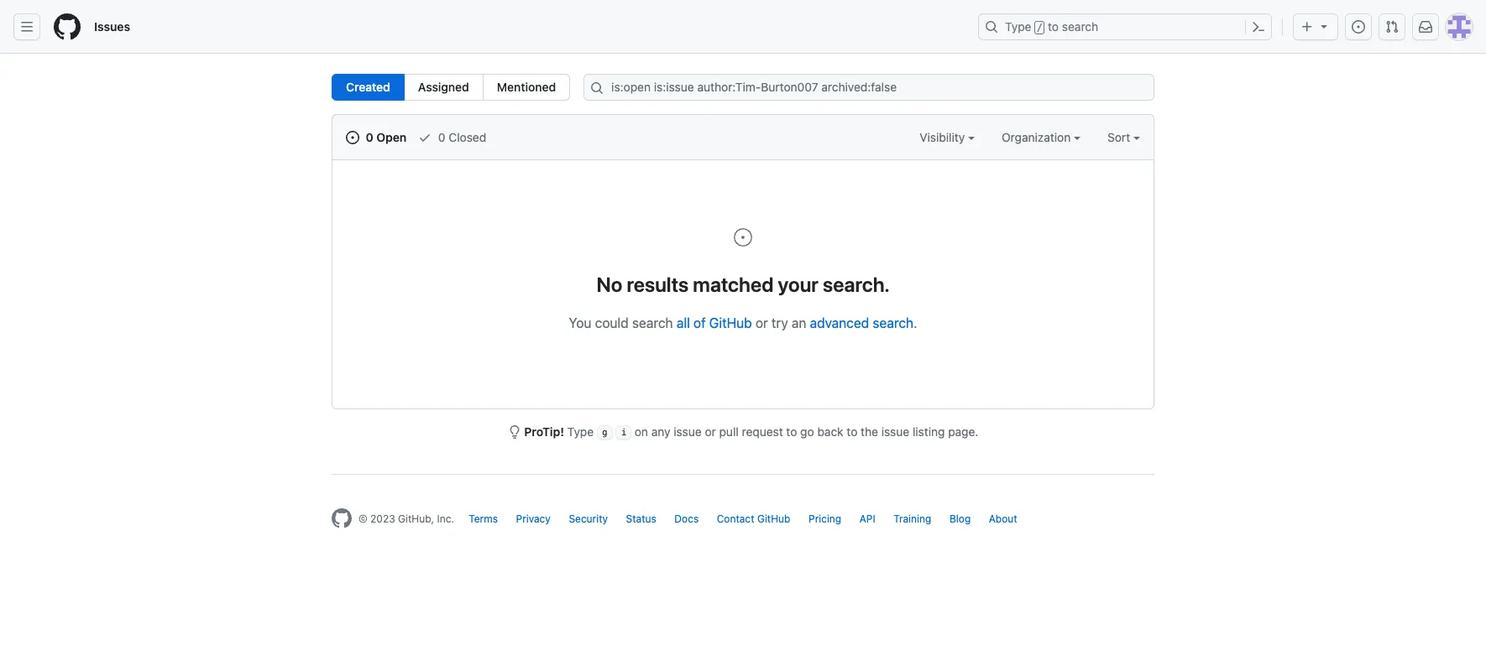 Task type: vqa. For each thing, say whether or not it's contained in the screenshot.
4 link at right top
no



Task type: locate. For each thing, give the bounding box(es) containing it.
status
[[626, 513, 656, 526]]

github right of on the left of the page
[[709, 316, 752, 331]]

api
[[860, 513, 875, 526]]

about
[[989, 513, 1017, 526]]

of
[[694, 316, 706, 331]]

0 horizontal spatial issue opened image
[[346, 131, 359, 144]]

privacy link
[[516, 513, 551, 526]]

training link
[[894, 513, 931, 526]]

visibility
[[920, 130, 968, 144]]

0 right check image
[[438, 130, 446, 144]]

0
[[366, 130, 373, 144], [438, 130, 446, 144]]

1 horizontal spatial issue opened image
[[733, 228, 753, 248]]

0 horizontal spatial 0
[[366, 130, 373, 144]]

terms
[[469, 513, 498, 526]]

protip! type g
[[524, 425, 608, 439]]

i
[[621, 428, 626, 439]]

type
[[1005, 19, 1032, 34], [567, 425, 594, 439]]

1 horizontal spatial search
[[873, 316, 914, 331]]

2 horizontal spatial search
[[1062, 19, 1098, 34]]

homepage image
[[54, 13, 81, 40], [332, 509, 352, 529]]

pricing link
[[809, 513, 842, 526]]

or left try
[[756, 316, 768, 331]]

to
[[1048, 19, 1059, 34], [786, 425, 797, 439], [847, 425, 858, 439]]

Search all issues text field
[[584, 74, 1155, 101]]

or left pull
[[705, 425, 716, 439]]

search
[[1062, 19, 1098, 34], [632, 316, 673, 331], [873, 316, 914, 331]]

you
[[569, 316, 592, 331]]

2 horizontal spatial issue opened image
[[1352, 20, 1365, 34]]

.
[[914, 316, 917, 331]]

github right contact
[[757, 513, 791, 526]]

docs
[[675, 513, 699, 526]]

to right the /
[[1048, 19, 1059, 34]]

issue right the any
[[674, 425, 702, 439]]

advanced
[[810, 316, 869, 331]]

0 horizontal spatial type
[[567, 425, 594, 439]]

matched
[[693, 273, 774, 296]]

2 horizontal spatial to
[[1048, 19, 1059, 34]]

0 left open
[[366, 130, 373, 144]]

1 vertical spatial issue opened image
[[346, 131, 359, 144]]

0 vertical spatial github
[[709, 316, 752, 331]]

0 for closed
[[438, 130, 446, 144]]

1 horizontal spatial type
[[1005, 19, 1032, 34]]

1 vertical spatial type
[[567, 425, 594, 439]]

no results matched your search.
[[596, 273, 890, 296]]

terms link
[[469, 513, 498, 526]]

0 closed
[[435, 130, 486, 144]]

issue opened image
[[1352, 20, 1365, 34], [346, 131, 359, 144], [733, 228, 753, 248]]

0 horizontal spatial search
[[632, 316, 673, 331]]

search image
[[590, 81, 604, 95]]

security link
[[569, 513, 608, 526]]

issue opened image up no results matched your search.
[[733, 228, 753, 248]]

type left the g
[[567, 425, 594, 439]]

0 vertical spatial or
[[756, 316, 768, 331]]

could
[[595, 316, 629, 331]]

github,
[[398, 513, 434, 526]]

open
[[376, 130, 407, 144]]

to left go
[[786, 425, 797, 439]]

listing
[[913, 425, 945, 439]]

or
[[756, 316, 768, 331], [705, 425, 716, 439]]

/
[[1037, 22, 1043, 34]]

type left the /
[[1005, 19, 1032, 34]]

1 vertical spatial github
[[757, 513, 791, 526]]

1 horizontal spatial 0
[[438, 130, 446, 144]]

assigned
[[418, 80, 469, 94]]

homepage image left ©
[[332, 509, 352, 529]]

issue opened image left "0 open"
[[346, 131, 359, 144]]

0 horizontal spatial issue
[[674, 425, 702, 439]]

issue
[[674, 425, 702, 439], [881, 425, 910, 439]]

search left all
[[632, 316, 673, 331]]

issue opened image left git pull request image
[[1352, 20, 1365, 34]]

0 horizontal spatial or
[[705, 425, 716, 439]]

© 2023 github, inc.
[[359, 513, 454, 526]]

0 horizontal spatial homepage image
[[54, 13, 81, 40]]

protip!
[[524, 425, 564, 439]]

command palette image
[[1252, 20, 1265, 34]]

visibility button
[[920, 128, 975, 146]]

contact github link
[[717, 513, 791, 526]]

any
[[651, 425, 670, 439]]

1 horizontal spatial issue
[[881, 425, 910, 439]]

search right the /
[[1062, 19, 1098, 34]]

organization button
[[1002, 128, 1081, 146]]

github
[[709, 316, 752, 331], [757, 513, 791, 526]]

sort button
[[1108, 128, 1140, 146]]

pull
[[719, 425, 739, 439]]

0 horizontal spatial to
[[786, 425, 797, 439]]

all of github link
[[677, 316, 752, 331]]

light bulb image
[[508, 426, 521, 439]]

1 horizontal spatial homepage image
[[332, 509, 352, 529]]

1 0 from the left
[[366, 130, 373, 144]]

closed
[[449, 130, 486, 144]]

0 vertical spatial issue opened image
[[1352, 20, 1365, 34]]

git pull request image
[[1385, 20, 1399, 34]]

0 closed link
[[418, 128, 486, 146]]

mentioned
[[497, 80, 556, 94]]

back
[[817, 425, 844, 439]]

to left the
[[847, 425, 858, 439]]

issue right the
[[881, 425, 910, 439]]

search down search.
[[873, 316, 914, 331]]

0 for open
[[366, 130, 373, 144]]

blog
[[950, 513, 971, 526]]

an
[[792, 316, 806, 331]]

contact github
[[717, 513, 791, 526]]

request
[[742, 425, 783, 439]]

i on any issue or pull request to go back to the issue listing page.
[[621, 425, 979, 439]]

2 0 from the left
[[438, 130, 446, 144]]

issue opened image inside "0 open" link
[[346, 131, 359, 144]]

homepage image left issues
[[54, 13, 81, 40]]



Task type: describe. For each thing, give the bounding box(es) containing it.
©
[[359, 513, 368, 526]]

mentioned link
[[483, 74, 570, 101]]

issues element
[[332, 74, 570, 101]]

docs link
[[675, 513, 699, 526]]

g
[[602, 428, 608, 439]]

privacy
[[516, 513, 551, 526]]

you could search all of github or try an advanced search .
[[569, 316, 917, 331]]

1 horizontal spatial or
[[756, 316, 768, 331]]

0 open
[[363, 130, 407, 144]]

0 vertical spatial type
[[1005, 19, 1032, 34]]

contact
[[717, 513, 755, 526]]

security
[[569, 513, 608, 526]]

2 issue from the left
[[881, 425, 910, 439]]

1 horizontal spatial to
[[847, 425, 858, 439]]

pricing
[[809, 513, 842, 526]]

all
[[677, 316, 690, 331]]

your
[[778, 273, 819, 296]]

blog link
[[950, 513, 971, 526]]

about link
[[989, 513, 1017, 526]]

on
[[635, 425, 648, 439]]

status link
[[626, 513, 656, 526]]

page.
[[948, 425, 979, 439]]

go
[[800, 425, 814, 439]]

0 vertical spatial homepage image
[[54, 13, 81, 40]]

plus image
[[1301, 20, 1314, 34]]

triangle down image
[[1317, 19, 1331, 33]]

created
[[346, 80, 390, 94]]

assigned link
[[404, 74, 484, 101]]

organization
[[1002, 130, 1074, 144]]

2 vertical spatial issue opened image
[[733, 228, 753, 248]]

training
[[894, 513, 931, 526]]

created link
[[332, 74, 405, 101]]

results
[[627, 273, 689, 296]]

search.
[[823, 273, 890, 296]]

try
[[772, 316, 788, 331]]

notifications image
[[1419, 20, 1432, 34]]

no
[[596, 273, 622, 296]]

2023
[[370, 513, 395, 526]]

check image
[[418, 131, 432, 144]]

issues
[[94, 19, 130, 34]]

1 vertical spatial homepage image
[[332, 509, 352, 529]]

type / to search
[[1005, 19, 1098, 34]]

the
[[861, 425, 878, 439]]

sort
[[1108, 130, 1130, 144]]

api link
[[860, 513, 875, 526]]

advanced search link
[[810, 316, 914, 331]]

0 open link
[[346, 128, 407, 146]]

inc.
[[437, 513, 454, 526]]

1 horizontal spatial github
[[757, 513, 791, 526]]

1 vertical spatial or
[[705, 425, 716, 439]]

Issues search field
[[584, 74, 1155, 101]]

0 horizontal spatial github
[[709, 316, 752, 331]]

1 issue from the left
[[674, 425, 702, 439]]



